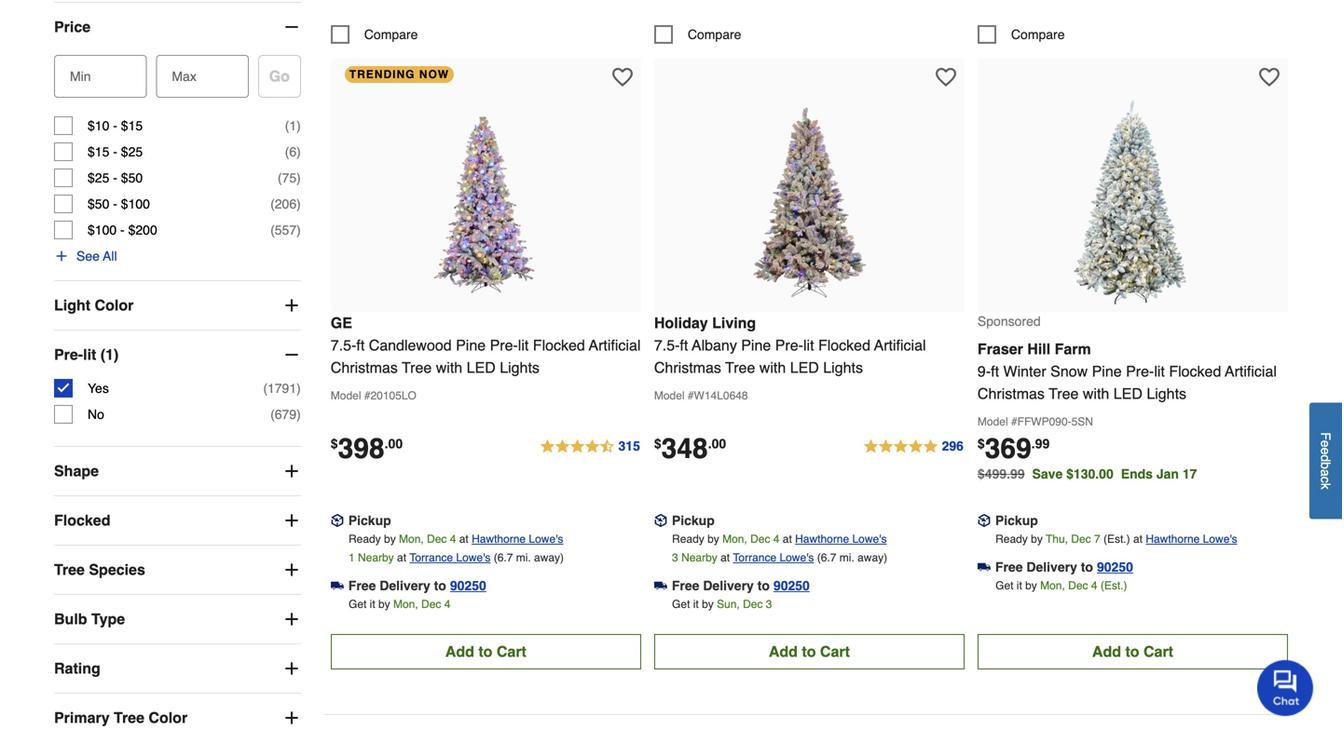Task type: locate. For each thing, give the bounding box(es) containing it.
rating
[[54, 661, 100, 678]]

7.5- down ge
[[331, 337, 356, 354]]

christmas inside holiday living 7.5-ft albany pine pre-lit flocked artificial christmas tree with led lights
[[654, 359, 721, 377]]

$15
[[121, 118, 143, 133], [88, 145, 109, 159]]

#
[[364, 390, 371, 403], [688, 390, 694, 403], [1011, 416, 1018, 429]]

3 cart from the left
[[1144, 644, 1174, 661]]

557
[[275, 223, 297, 238]]

0 horizontal spatial christmas
[[331, 359, 398, 377]]

) up ( 6 )
[[297, 118, 301, 133]]

2 horizontal spatial pickup
[[996, 514, 1038, 528]]

2 horizontal spatial $
[[978, 437, 985, 452]]

ready for 3 nearby
[[672, 533, 705, 546]]

1
[[289, 118, 297, 133], [349, 552, 355, 565]]

a
[[1319, 470, 1334, 477]]

1 .00 from the left
[[385, 437, 403, 452]]

1 e from the top
[[1319, 441, 1334, 448]]

2 away) from the left
[[858, 552, 888, 565]]

no
[[88, 407, 104, 422]]

free delivery to 90250 up sun,
[[672, 579, 810, 594]]

model up 369
[[978, 416, 1008, 429]]

2 mi. from the left
[[840, 552, 855, 565]]

( 1791 )
[[263, 381, 301, 396]]

christmas
[[331, 359, 398, 377], [654, 359, 721, 377], [978, 385, 1045, 403]]

actual price $348.00 element
[[654, 433, 726, 465]]

0 horizontal spatial 90250
[[450, 579, 486, 594]]

compare inside 1003313256 element
[[364, 27, 418, 42]]

0 horizontal spatial $100
[[88, 223, 117, 238]]

mi.
[[516, 552, 531, 565], [840, 552, 855, 565]]

add to cart for 3rd the add to cart 'button' from right
[[445, 644, 527, 661]]

0 horizontal spatial add
[[445, 644, 474, 661]]

5013834023 element
[[978, 25, 1065, 44]]

.00 inside $ 398 .00
[[385, 437, 403, 452]]

e up d
[[1319, 441, 1334, 448]]

2 e from the top
[[1319, 448, 1334, 455]]

christmas up model # w14l0648
[[654, 359, 721, 377]]

model left w14l0648
[[654, 390, 685, 403]]

0 horizontal spatial it
[[370, 598, 375, 611]]

ge 7.5-ft candlewood pine pre-lit flocked artificial christmas tree with led lights image
[[383, 100, 589, 305]]

2 horizontal spatial ft
[[991, 363, 999, 380]]

trending now
[[349, 68, 449, 81]]

all
[[103, 249, 117, 264]]

add down the get it by mon, dec 4 (est.)
[[1092, 644, 1121, 661]]

2 hawthorne from the left
[[795, 533, 849, 546]]

3 ) from the top
[[297, 171, 301, 186]]

tree down snow
[[1049, 385, 1079, 403]]

with inside ge 7.5-ft candlewood pine pre-lit flocked artificial christmas tree with led lights
[[436, 359, 463, 377]]

1 torrance from the left
[[410, 552, 453, 565]]

torrance inside ready by mon, dec 4 at hawthorne lowe's 3 nearby at torrance lowe's (6.7 mi. away)
[[733, 552, 777, 565]]

- right $10
[[113, 118, 117, 133]]

torrance for 3 nearby
[[733, 552, 777, 565]]

.00
[[385, 437, 403, 452], [708, 437, 726, 452]]

pickup image for ready by mon, dec 4 at hawthorne lowe's 3 nearby at torrance lowe's (6.7 mi. away)
[[654, 515, 667, 528]]

1 inside ready by mon, dec 4 at hawthorne lowe's 1 nearby at torrance lowe's (6.7 mi. away)
[[349, 552, 355, 565]]

0 horizontal spatial .00
[[385, 437, 403, 452]]

3 plus image from the top
[[282, 660, 301, 679]]

0 horizontal spatial hawthorne
[[472, 533, 526, 546]]

flocked inside button
[[54, 512, 110, 530]]

plus image for type
[[282, 611, 301, 629]]

plus image inside the "tree species" button
[[282, 561, 301, 580]]

add down 'get it by mon, dec 4' in the bottom left of the page
[[445, 644, 474, 661]]

7 ) from the top
[[297, 407, 301, 422]]

free delivery to 90250 for get it by mon, dec 4
[[348, 579, 486, 594]]

$
[[331, 437, 338, 452], [654, 437, 662, 452], [978, 437, 985, 452]]

3 $ from the left
[[978, 437, 985, 452]]

actual price $398.00 element
[[331, 433, 403, 465]]

1 nearby from the left
[[358, 552, 394, 565]]

k
[[1319, 483, 1334, 490]]

lit inside ge 7.5-ft candlewood pine pre-lit flocked artificial christmas tree with led lights
[[518, 337, 529, 354]]

mon, up sun,
[[723, 533, 747, 546]]

add to cart for second the add to cart 'button' from left
[[769, 644, 850, 661]]

chat invite button image
[[1258, 660, 1314, 717]]

1 7.5- from the left
[[331, 337, 356, 354]]

led
[[467, 359, 496, 377], [790, 359, 819, 377], [1114, 385, 1143, 403]]

2 horizontal spatial artificial
[[1225, 363, 1277, 380]]

0 vertical spatial color
[[95, 297, 134, 314]]

nearby up 'get it by mon, dec 4' in the bottom left of the page
[[358, 552, 394, 565]]

1 horizontal spatial 90250 button
[[774, 577, 810, 596]]

1 horizontal spatial hawthorne
[[795, 533, 849, 546]]

1 horizontal spatial mi.
[[840, 552, 855, 565]]

- down $15 - $25
[[113, 171, 117, 186]]

1 cart from the left
[[497, 644, 527, 661]]

1 vertical spatial 3
[[766, 598, 772, 611]]

0 horizontal spatial ft
[[356, 337, 365, 354]]

0 horizontal spatial artificial
[[589, 337, 641, 354]]

e up b
[[1319, 448, 1334, 455]]

2 horizontal spatial it
[[1017, 580, 1022, 593]]

2 horizontal spatial add to cart
[[1092, 644, 1174, 661]]

ft left the candlewood at the left top
[[356, 337, 365, 354]]

90250
[[1097, 560, 1134, 575], [450, 579, 486, 594], [774, 579, 810, 594]]

$25 down $15 - $25
[[88, 171, 109, 186]]

e
[[1319, 441, 1334, 448], [1319, 448, 1334, 455]]

free delivery to 90250 up the get it by mon, dec 4 (est.)
[[996, 560, 1134, 575]]

1 vertical spatial $100
[[88, 223, 117, 238]]

free
[[996, 560, 1023, 575], [348, 579, 376, 594], [672, 579, 700, 594]]

pickup down actual price $398.00 element
[[348, 514, 391, 528]]

- down $25 - $50
[[113, 197, 117, 212]]

20105lo
[[371, 390, 417, 403]]

get it by mon, dec 4 (est.)
[[996, 580, 1128, 593]]

color down rating button
[[149, 710, 188, 727]]

nearby inside ready by mon, dec 4 at hawthorne lowe's 3 nearby at torrance lowe's (6.7 mi. away)
[[682, 552, 718, 565]]

free right truck filled image
[[996, 560, 1023, 575]]

$ inside $ 398 .00
[[331, 437, 338, 452]]

mi. for ready by mon, dec 4 at hawthorne lowe's 1 nearby at torrance lowe's (6.7 mi. away)
[[516, 552, 531, 565]]

free delivery to 90250 for get it by mon, dec 4 (est.)
[[996, 560, 1134, 575]]

lights inside holiday living 7.5-ft albany pine pre-lit flocked artificial christmas tree with led lights
[[823, 359, 863, 377]]

1 horizontal spatial it
[[693, 598, 699, 611]]

0 horizontal spatial compare
[[364, 27, 418, 42]]

lights inside ge 7.5-ft candlewood pine pre-lit flocked artificial christmas tree with led lights
[[500, 359, 540, 377]]

2 .00 from the left
[[708, 437, 726, 452]]

torrance inside ready by mon, dec 4 at hawthorne lowe's 1 nearby at torrance lowe's (6.7 mi. away)
[[410, 552, 453, 565]]

led inside fraser hill farm 9-ft winter snow pine pre-lit flocked artificial christmas tree with led lights
[[1114, 385, 1143, 403]]

1 horizontal spatial led
[[790, 359, 819, 377]]

1 horizontal spatial cart
[[820, 644, 850, 661]]

truck filled image
[[331, 580, 344, 593], [654, 580, 667, 593]]

tree down albany
[[725, 359, 755, 377]]

( for 6
[[285, 145, 289, 159]]

get for get it by mon, dec 4
[[349, 598, 367, 611]]

now
[[419, 68, 449, 81]]

mi. inside ready by mon, dec 4 at hawthorne lowe's 1 nearby at torrance lowe's (6.7 mi. away)
[[516, 552, 531, 565]]

17
[[1183, 467, 1197, 482]]

was price $499.99 element
[[978, 462, 1032, 482]]

1 horizontal spatial add
[[769, 644, 798, 661]]

thu,
[[1046, 533, 1068, 546]]

ready inside ready by mon, dec 4 at hawthorne lowe's 3 nearby at torrance lowe's (6.7 mi. away)
[[672, 533, 705, 546]]

actual price $369.99 element
[[978, 433, 1050, 465]]

2 horizontal spatial hawthorne lowe's button
[[1146, 530, 1238, 549]]

3 compare from the left
[[1011, 27, 1065, 42]]

0 horizontal spatial pickup image
[[331, 515, 344, 528]]

cart
[[497, 644, 527, 661], [820, 644, 850, 661], [1144, 644, 1174, 661]]

add for third the add to cart 'button'
[[1092, 644, 1121, 661]]

christmas down winter
[[978, 385, 1045, 403]]

d
[[1319, 455, 1334, 462]]

delivery up 'get it by mon, dec 4' in the bottom left of the page
[[380, 579, 430, 594]]

(6.7 inside ready by mon, dec 4 at hawthorne lowe's 3 nearby at torrance lowe's (6.7 mi. away)
[[817, 552, 837, 565]]

1 horizontal spatial pine
[[741, 337, 771, 354]]

mon, down ready by mon, dec 4 at hawthorne lowe's 1 nearby at torrance lowe's (6.7 mi. away)
[[393, 598, 418, 611]]

it for get it by mon, dec 4
[[370, 598, 375, 611]]

2 horizontal spatial pickup image
[[978, 515, 991, 528]]

3
[[672, 552, 678, 565], [766, 598, 772, 611]]

plus image for flocked
[[282, 512, 301, 531]]

- left $200
[[120, 223, 125, 238]]

artificial inside holiday living 7.5-ft albany pine pre-lit flocked artificial christmas tree with led lights
[[874, 337, 926, 354]]

away) inside ready by mon, dec 4 at hawthorne lowe's 1 nearby at torrance lowe's (6.7 mi. away)
[[534, 552, 564, 565]]

heart outline image
[[1259, 67, 1280, 88]]

.00 inside $ 348 .00
[[708, 437, 726, 452]]

mi. inside ready by mon, dec 4 at hawthorne lowe's 3 nearby at torrance lowe's (6.7 mi. away)
[[840, 552, 855, 565]]

.00 for 348
[[708, 437, 726, 452]]

hawthorne lowe's button
[[472, 530, 563, 549], [795, 530, 887, 549], [1146, 530, 1238, 549]]

ft
[[356, 337, 365, 354], [680, 337, 688, 354], [991, 363, 999, 380]]

free up 'get it by mon, dec 4' in the bottom left of the page
[[348, 579, 376, 594]]

$499.99 save $130.00 ends jan 17
[[978, 467, 1197, 482]]

get for get it by mon, dec 4 (est.)
[[996, 580, 1014, 593]]

$25 up $25 - $50
[[121, 145, 143, 159]]

nearby up get it by sun, dec 3
[[682, 552, 718, 565]]

compare inside the 5013265685 "element"
[[688, 27, 742, 42]]

0 horizontal spatial pine
[[456, 337, 486, 354]]

pickup down $499.99
[[996, 514, 1038, 528]]

plus image inside the shape button
[[282, 462, 301, 481]]

# up 'actual price $369.99' element
[[1011, 416, 1018, 429]]

dec right sun,
[[743, 598, 763, 611]]

90250 down ready by mon, dec 4 at hawthorne lowe's 1 nearby at torrance lowe's (6.7 mi. away)
[[450, 579, 486, 594]]

90250 for get it by mon, dec 4 (est.)
[[1097, 560, 1134, 575]]

(est.) down ready by thu, dec 7 (est.) at hawthorne lowe's
[[1101, 580, 1128, 593]]

0 horizontal spatial with
[[436, 359, 463, 377]]

$15 up $15 - $25
[[121, 118, 143, 133]]

2 (6.7 from the left
[[817, 552, 837, 565]]

add down get it by sun, dec 3
[[769, 644, 798, 661]]

) down ( 1791 )
[[297, 407, 301, 422]]

2 pickup image from the left
[[654, 515, 667, 528]]

fraser hill farm 9-ft winter snow pine pre-lit flocked artificial christmas tree with led lights image
[[1031, 100, 1236, 305]]

2 horizontal spatial 90250
[[1097, 560, 1134, 575]]

delivery up sun,
[[703, 579, 754, 594]]

$ for 369
[[978, 437, 985, 452]]

tree
[[402, 359, 432, 377], [725, 359, 755, 377], [1049, 385, 1079, 403], [54, 562, 85, 579], [114, 710, 144, 727]]

2 compare from the left
[[688, 27, 742, 42]]

) down 75 in the left of the page
[[297, 197, 301, 212]]

2 pickup from the left
[[672, 514, 715, 528]]

dec inside ready by mon, dec 4 at hawthorne lowe's 3 nearby at torrance lowe's (6.7 mi. away)
[[751, 533, 770, 546]]

price
[[54, 18, 91, 36]]

ends
[[1121, 467, 1153, 482]]

.00 down w14l0648
[[708, 437, 726, 452]]

1 hawthorne lowe's button from the left
[[472, 530, 563, 549]]

1 horizontal spatial heart outline image
[[936, 67, 956, 88]]

dec inside ready by mon, dec 4 at hawthorne lowe's 1 nearby at torrance lowe's (6.7 mi. away)
[[427, 533, 447, 546]]

3 hawthorne lowe's button from the left
[[1146, 530, 1238, 549]]

truck filled image
[[978, 561, 991, 574]]

pine
[[456, 337, 486, 354], [741, 337, 771, 354], [1092, 363, 1122, 380]]

pickup down actual price $348.00 element
[[672, 514, 715, 528]]

2 add to cart button from the left
[[654, 635, 965, 670]]

mon, up 'get it by mon, dec 4' in the bottom left of the page
[[399, 533, 424, 546]]

hawthorne inside ready by mon, dec 4 at hawthorne lowe's 1 nearby at torrance lowe's (6.7 mi. away)
[[472, 533, 526, 546]]

90250 button down ready by thu, dec 7 (est.) at hawthorne lowe's
[[1097, 558, 1134, 577]]

0 horizontal spatial 7.5-
[[331, 337, 356, 354]]

1 horizontal spatial .00
[[708, 437, 726, 452]]

.00 down 20105lo at bottom left
[[385, 437, 403, 452]]

1 up 'get it by mon, dec 4' in the bottom left of the page
[[349, 552, 355, 565]]

2 hawthorne lowe's button from the left
[[795, 530, 887, 549]]

0 horizontal spatial hawthorne lowe's button
[[472, 530, 563, 549]]

2 cart from the left
[[820, 644, 850, 661]]

679
[[275, 407, 297, 422]]

1 horizontal spatial add to cart
[[769, 644, 850, 661]]

plus image for tree
[[282, 710, 301, 728]]

max
[[172, 69, 197, 84]]

delivery for get it by sun, dec 3
[[703, 579, 754, 594]]

shape button
[[54, 448, 301, 496]]

torrance lowe's button up sun,
[[733, 549, 814, 568]]

5013265685 element
[[654, 25, 742, 44]]

1 horizontal spatial torrance lowe's button
[[733, 549, 814, 568]]

model left 20105lo at bottom left
[[331, 390, 361, 403]]

1 plus image from the top
[[282, 297, 301, 315]]

( for 557
[[270, 223, 275, 238]]

plus image inside flocked button
[[282, 512, 301, 531]]

1 horizontal spatial lights
[[823, 359, 863, 377]]

2 horizontal spatial free
[[996, 560, 1023, 575]]

fraser
[[978, 341, 1023, 358]]

0 horizontal spatial model
[[331, 390, 361, 403]]

$25
[[121, 145, 143, 159], [88, 171, 109, 186]]

pickup for ready by mon, dec 4 at hawthorne lowe's 3 nearby at torrance lowe's (6.7 mi. away)
[[672, 514, 715, 528]]

$50 down $25 - $50
[[88, 197, 109, 212]]

3 up get it by sun, dec 3
[[672, 552, 678, 565]]

f
[[1319, 433, 1334, 441]]

nearby
[[358, 552, 394, 565], [682, 552, 718, 565]]

4 inside ready by mon, dec 4 at hawthorne lowe's 3 nearby at torrance lowe's (6.7 mi. away)
[[774, 533, 780, 546]]

pine right snow
[[1092, 363, 1122, 380]]

holiday living 7.5-ft albany pine pre-lit flocked artificial christmas tree with led lights image
[[707, 100, 912, 305]]

( for 679
[[270, 407, 275, 422]]

lowe's
[[529, 533, 563, 546], [853, 533, 887, 546], [1203, 533, 1238, 546], [456, 552, 491, 565], [780, 552, 814, 565]]

0 horizontal spatial cart
[[497, 644, 527, 661]]

hawthorne inside ready by mon, dec 4 at hawthorne lowe's 3 nearby at torrance lowe's (6.7 mi. away)
[[795, 533, 849, 546]]

2 torrance from the left
[[733, 552, 777, 565]]

1 horizontal spatial artificial
[[874, 337, 926, 354]]

tree inside the primary tree color button
[[114, 710, 144, 727]]

dec
[[427, 533, 447, 546], [751, 533, 770, 546], [1071, 533, 1091, 546], [1068, 580, 1088, 593], [421, 598, 441, 611], [743, 598, 763, 611]]

) for ( 679 )
[[297, 407, 301, 422]]

0 horizontal spatial free
[[348, 579, 376, 594]]

holiday living 7.5-ft albany pine pre-lit flocked artificial christmas tree with led lights
[[654, 315, 926, 377]]

2 horizontal spatial free delivery to 90250
[[996, 560, 1134, 575]]

dec up 'get it by mon, dec 4' in the bottom left of the page
[[427, 533, 447, 546]]

) up 679
[[297, 381, 301, 396]]

2 horizontal spatial christmas
[[978, 385, 1045, 403]]

1 horizontal spatial model
[[654, 390, 685, 403]]

(est.) right 7
[[1104, 533, 1130, 546]]

tree right primary on the bottom left of the page
[[114, 710, 144, 727]]

1 horizontal spatial 1
[[349, 552, 355, 565]]

1 (6.7 from the left
[[494, 552, 513, 565]]

1 horizontal spatial (6.7
[[817, 552, 837, 565]]

1 away) from the left
[[534, 552, 564, 565]]

$ 348 .00
[[654, 433, 726, 465]]

ready left the thu,
[[996, 533, 1028, 546]]

4 inside ready by mon, dec 4 at hawthorne lowe's 1 nearby at torrance lowe's (6.7 mi. away)
[[450, 533, 456, 546]]

cart for second the add to cart 'button' from left
[[820, 644, 850, 661]]

2 horizontal spatial 90250 button
[[1097, 558, 1134, 577]]

0 horizontal spatial $25
[[88, 171, 109, 186]]

ready up 'get it by mon, dec 4' in the bottom left of the page
[[349, 533, 381, 546]]

pickup image down "348"
[[654, 515, 667, 528]]

1 vertical spatial $50
[[88, 197, 109, 212]]

torrance lowe's button up 'get it by mon, dec 4' in the bottom left of the page
[[410, 549, 491, 568]]

1 horizontal spatial #
[[688, 390, 694, 403]]

0 horizontal spatial $15
[[88, 145, 109, 159]]

add to cart
[[445, 644, 527, 661], [769, 644, 850, 661], [1092, 644, 1174, 661]]

90250 button for get it by sun, dec 3
[[774, 577, 810, 596]]

0 horizontal spatial (6.7
[[494, 552, 513, 565]]

) down ( 6 )
[[297, 171, 301, 186]]

fraser hill farm 9-ft winter snow pine pre-lit flocked artificial christmas tree with led lights
[[978, 341, 1277, 403]]

delivery up the get it by mon, dec 4 (est.)
[[1027, 560, 1078, 575]]

) down ( 206 )
[[297, 223, 301, 238]]

hawthorne for ready by mon, dec 4 at hawthorne lowe's 1 nearby at torrance lowe's (6.7 mi. away)
[[472, 533, 526, 546]]

ft down the fraser
[[991, 363, 999, 380]]

1 horizontal spatial hawthorne lowe's button
[[795, 530, 887, 549]]

2 ready from the left
[[672, 533, 705, 546]]

0 horizontal spatial led
[[467, 359, 496, 377]]

(6.7 inside ready by mon, dec 4 at hawthorne lowe's 1 nearby at torrance lowe's (6.7 mi. away)
[[494, 552, 513, 565]]

1 mi. from the left
[[516, 552, 531, 565]]

4 ) from the top
[[297, 197, 301, 212]]

1 horizontal spatial color
[[149, 710, 188, 727]]

0 horizontal spatial away)
[[534, 552, 564, 565]]

torrance up sun,
[[733, 552, 777, 565]]

tree down the candlewood at the left top
[[402, 359, 432, 377]]

plus image inside the primary tree color button
[[282, 710, 301, 728]]

0 horizontal spatial $
[[331, 437, 338, 452]]

1 horizontal spatial 90250
[[774, 579, 810, 594]]

get
[[996, 580, 1014, 593], [349, 598, 367, 611], [672, 598, 690, 611]]

away)
[[534, 552, 564, 565], [858, 552, 888, 565]]

pine down living
[[741, 337, 771, 354]]

christmas inside fraser hill farm 9-ft winter snow pine pre-lit flocked artificial christmas tree with led lights
[[978, 385, 1045, 403]]

90250 button
[[1097, 558, 1134, 577], [450, 577, 486, 596], [774, 577, 810, 596]]

dec left 7
[[1071, 533, 1091, 546]]

pine right the candlewood at the left top
[[456, 337, 486, 354]]

pickup
[[348, 514, 391, 528], [672, 514, 715, 528], [996, 514, 1038, 528]]

4 plus image from the top
[[282, 710, 301, 728]]

0 horizontal spatial nearby
[[358, 552, 394, 565]]

color right light
[[95, 297, 134, 314]]

0 horizontal spatial free delivery to 90250
[[348, 579, 486, 594]]

b
[[1319, 462, 1334, 470]]

away) inside ready by mon, dec 4 at hawthorne lowe's 3 nearby at torrance lowe's (6.7 mi. away)
[[858, 552, 888, 565]]

christmas up model # 20105lo
[[331, 359, 398, 377]]

tree inside fraser hill farm 9-ft winter snow pine pre-lit flocked artificial christmas tree with led lights
[[1049, 385, 1079, 403]]

torrance
[[410, 552, 453, 565], [733, 552, 777, 565]]

0 horizontal spatial torrance lowe's button
[[410, 549, 491, 568]]

90250 down ready by mon, dec 4 at hawthorne lowe's 3 nearby at torrance lowe's (6.7 mi. away)
[[774, 579, 810, 594]]

2 ) from the top
[[297, 145, 301, 159]]

ready up get it by sun, dec 3
[[672, 533, 705, 546]]

pickup image down 398
[[331, 515, 344, 528]]

1 vertical spatial 1
[[349, 552, 355, 565]]

1 horizontal spatial truck filled image
[[654, 580, 667, 593]]

1 add to cart from the left
[[445, 644, 527, 661]]

1 pickup image from the left
[[331, 515, 344, 528]]

plus image
[[54, 249, 69, 264], [282, 462, 301, 481], [282, 512, 301, 531], [282, 561, 301, 580]]

2 horizontal spatial pine
[[1092, 363, 1122, 380]]

get it by sun, dec 3
[[672, 598, 772, 611]]

compare inside 5013834023 element
[[1011, 27, 1065, 42]]

plus image inside bulb type button
[[282, 611, 301, 629]]

model for 7.5-ft candlewood pine pre-lit flocked artificial christmas tree with led lights
[[331, 390, 361, 403]]

torrance lowe's button
[[410, 549, 491, 568], [733, 549, 814, 568]]

$ for 348
[[654, 437, 662, 452]]

dec up get it by sun, dec 3
[[751, 533, 770, 546]]

ft down "holiday"
[[680, 337, 688, 354]]

tree species button
[[54, 546, 301, 595]]

$ inside $ 348 .00
[[654, 437, 662, 452]]

1 torrance lowe's button from the left
[[410, 549, 491, 568]]

$100 up see all
[[88, 223, 117, 238]]

add for second the add to cart 'button' from left
[[769, 644, 798, 661]]

add to cart button
[[331, 635, 641, 670], [654, 635, 965, 670], [978, 635, 1288, 670]]

5 ) from the top
[[297, 223, 301, 238]]

artificial
[[589, 337, 641, 354], [874, 337, 926, 354], [1225, 363, 1277, 380]]

plus image inside light color button
[[282, 297, 301, 315]]

free up get it by sun, dec 3
[[672, 579, 700, 594]]

1 vertical spatial (est.)
[[1101, 580, 1128, 593]]

- up $25 - $50
[[113, 145, 117, 159]]

truck filled image for get it by mon, dec 4
[[331, 580, 344, 593]]

0 horizontal spatial add to cart button
[[331, 635, 641, 670]]

2 horizontal spatial lights
[[1147, 385, 1187, 403]]

7.5- down "holiday"
[[654, 337, 680, 354]]

delivery
[[1027, 560, 1078, 575], [380, 579, 430, 594], [703, 579, 754, 594]]

mon, inside ready by mon, dec 4 at hawthorne lowe's 1 nearby at torrance lowe's (6.7 mi. away)
[[399, 533, 424, 546]]

1 pickup from the left
[[348, 514, 391, 528]]

f e e d b a c k button
[[1310, 403, 1342, 520]]

tree left the species at the bottom left of the page
[[54, 562, 85, 579]]

2 add to cart from the left
[[769, 644, 850, 661]]

$50 up $50 - $100
[[121, 171, 143, 186]]

0 vertical spatial $25
[[121, 145, 143, 159]]

1 ) from the top
[[297, 118, 301, 133]]

# up actual price $398.00 element
[[364, 390, 371, 403]]

0 horizontal spatial #
[[364, 390, 371, 403]]

0 horizontal spatial 90250 button
[[450, 577, 486, 596]]

free delivery to 90250 for get it by sun, dec 3
[[672, 579, 810, 594]]

0 horizontal spatial heart outline image
[[612, 67, 633, 88]]

1 horizontal spatial add to cart button
[[654, 635, 965, 670]]

3 add from the left
[[1092, 644, 1121, 661]]

0 horizontal spatial get
[[349, 598, 367, 611]]

christmas inside ge 7.5-ft candlewood pine pre-lit flocked artificial christmas tree with led lights
[[331, 359, 398, 377]]

0 horizontal spatial ready
[[349, 533, 381, 546]]

nearby for 3 nearby
[[682, 552, 718, 565]]

2 plus image from the top
[[282, 611, 301, 629]]

1 vertical spatial color
[[149, 710, 188, 727]]

0 horizontal spatial truck filled image
[[331, 580, 344, 593]]

2 horizontal spatial ready
[[996, 533, 1028, 546]]

0 vertical spatial 3
[[672, 552, 678, 565]]

2 truck filled image from the left
[[654, 580, 667, 593]]

0 horizontal spatial pickup
[[348, 514, 391, 528]]

pickup image for ready by mon, dec 4 at hawthorne lowe's 1 nearby at torrance lowe's (6.7 mi. away)
[[331, 515, 344, 528]]

at
[[459, 533, 469, 546], [783, 533, 792, 546], [1134, 533, 1143, 546], [397, 552, 406, 565], [721, 552, 730, 565]]

artificial inside fraser hill farm 9-ft winter snow pine pre-lit flocked artificial christmas tree with led lights
[[1225, 363, 1277, 380]]

2 torrance lowe's button from the left
[[733, 549, 814, 568]]

torrance for 1 nearby
[[410, 552, 453, 565]]

plus image for color
[[282, 297, 301, 315]]

plus image
[[282, 297, 301, 315], [282, 611, 301, 629], [282, 660, 301, 679], [282, 710, 301, 728]]

it for get it by sun, dec 3
[[693, 598, 699, 611]]

1 horizontal spatial with
[[760, 359, 786, 377]]

) down ( 1 )
[[297, 145, 301, 159]]

1 ready from the left
[[349, 533, 381, 546]]

1 hawthorne from the left
[[472, 533, 526, 546]]

0 horizontal spatial lights
[[500, 359, 540, 377]]

by inside ready by mon, dec 4 at hawthorne lowe's 3 nearby at torrance lowe's (6.7 mi. away)
[[708, 533, 719, 546]]

90250 button down ready by mon, dec 4 at hawthorne lowe's 1 nearby at torrance lowe's (6.7 mi. away)
[[450, 577, 486, 596]]

# up actual price $348.00 element
[[688, 390, 694, 403]]

ready inside ready by mon, dec 4 at hawthorne lowe's 1 nearby at torrance lowe's (6.7 mi. away)
[[349, 533, 381, 546]]

nearby inside ready by mon, dec 4 at hawthorne lowe's 1 nearby at torrance lowe's (6.7 mi. away)
[[358, 552, 394, 565]]

lit inside fraser hill farm 9-ft winter snow pine pre-lit flocked artificial christmas tree with led lights
[[1154, 363, 1165, 380]]

lit
[[518, 337, 529, 354], [804, 337, 814, 354], [83, 346, 96, 364], [1154, 363, 1165, 380]]

6 ) from the top
[[297, 381, 301, 396]]

90250 down ready by thu, dec 7 (est.) at hawthorne lowe's
[[1097, 560, 1134, 575]]

1 horizontal spatial delivery
[[703, 579, 754, 594]]

0 vertical spatial $50
[[121, 171, 143, 186]]

2 7.5- from the left
[[654, 337, 680, 354]]

5sn
[[1072, 416, 1093, 429]]

2 horizontal spatial led
[[1114, 385, 1143, 403]]

) for ( 206 )
[[297, 197, 301, 212]]

torrance up 'get it by mon, dec 4' in the bottom left of the page
[[410, 552, 453, 565]]

2 nearby from the left
[[682, 552, 718, 565]]

free delivery to 90250 up 'get it by mon, dec 4' in the bottom left of the page
[[348, 579, 486, 594]]

1 $ from the left
[[331, 437, 338, 452]]

3 add to cart from the left
[[1092, 644, 1174, 661]]

- for $15
[[113, 145, 117, 159]]

2 add from the left
[[769, 644, 798, 661]]

$ inside $ 369 .99
[[978, 437, 985, 452]]

-
[[113, 118, 117, 133], [113, 145, 117, 159], [113, 171, 117, 186], [113, 197, 117, 212], [120, 223, 125, 238]]

ends jan 17 element
[[1121, 467, 1205, 482]]

$ for 398
[[331, 437, 338, 452]]

$100
[[121, 197, 150, 212], [88, 223, 117, 238]]

1 compare from the left
[[364, 27, 418, 42]]

2 horizontal spatial model
[[978, 416, 1008, 429]]

3 right sun,
[[766, 598, 772, 611]]

- for $50
[[113, 197, 117, 212]]

0 horizontal spatial torrance
[[410, 552, 453, 565]]

hawthorne lowe's button for ready by mon, dec 4 at hawthorne lowe's 3 nearby at torrance lowe's (6.7 mi. away)
[[795, 530, 887, 549]]

1 horizontal spatial compare
[[688, 27, 742, 42]]

2 $ from the left
[[654, 437, 662, 452]]

mon, inside ready by mon, dec 4 at hawthorne lowe's 3 nearby at torrance lowe's (6.7 mi. away)
[[723, 533, 747, 546]]

plus image inside see all button
[[54, 249, 69, 264]]

pickup image up truck filled image
[[978, 515, 991, 528]]

with inside fraser hill farm 9-ft winter snow pine pre-lit flocked artificial christmas tree with led lights
[[1083, 385, 1110, 403]]

pickup image
[[331, 515, 344, 528], [654, 515, 667, 528], [978, 515, 991, 528]]

90250 button down ready by mon, dec 4 at hawthorne lowe's 3 nearby at torrance lowe's (6.7 mi. away)
[[774, 577, 810, 596]]

$15 down $10
[[88, 145, 109, 159]]

$100 up $200
[[121, 197, 150, 212]]

jan
[[1157, 467, 1179, 482]]

1 add from the left
[[445, 644, 474, 661]]

1 truck filled image from the left
[[331, 580, 344, 593]]

heart outline image
[[612, 67, 633, 88], [936, 67, 956, 88]]

1 horizontal spatial 7.5-
[[654, 337, 680, 354]]

mon, down the thu,
[[1040, 580, 1065, 593]]

1 horizontal spatial nearby
[[682, 552, 718, 565]]

albany
[[692, 337, 737, 354]]

2 horizontal spatial get
[[996, 580, 1014, 593]]

# for christmas
[[688, 390, 694, 403]]

( 6 )
[[285, 145, 301, 159]]

2 horizontal spatial with
[[1083, 385, 1110, 403]]

1 up ( 6 )
[[289, 118, 297, 133]]

1 horizontal spatial get
[[672, 598, 690, 611]]

0 horizontal spatial color
[[95, 297, 134, 314]]



Task type: describe. For each thing, give the bounding box(es) containing it.
ge
[[331, 315, 352, 332]]

ft inside ge 7.5-ft candlewood pine pre-lit flocked artificial christmas tree with led lights
[[356, 337, 365, 354]]

1003313256 element
[[331, 25, 418, 44]]

( 679 )
[[270, 407, 301, 422]]

model # w14l0648
[[654, 390, 748, 403]]

ge 7.5-ft candlewood pine pre-lit flocked artificial christmas tree with led lights
[[331, 315, 641, 377]]

artificial inside ge 7.5-ft candlewood pine pre-lit flocked artificial christmas tree with led lights
[[589, 337, 641, 354]]

3 add to cart button from the left
[[978, 635, 1288, 670]]

(1)
[[100, 346, 119, 364]]

$10 - $15
[[88, 118, 143, 133]]

tree species
[[54, 562, 145, 579]]

pine inside holiday living 7.5-ft albany pine pre-lit flocked artificial christmas tree with led lights
[[741, 337, 771, 354]]

90250 for get it by sun, dec 3
[[774, 579, 810, 594]]

winter
[[1004, 363, 1047, 380]]

with inside holiday living 7.5-ft albany pine pre-lit flocked artificial christmas tree with led lights
[[760, 359, 786, 377]]

min
[[70, 69, 91, 84]]

snow
[[1051, 363, 1088, 380]]

( for 1791
[[263, 381, 268, 396]]

pre- inside holiday living 7.5-ft albany pine pre-lit flocked artificial christmas tree with led lights
[[775, 337, 804, 354]]

$ 398 .00
[[331, 433, 403, 465]]

pre- inside fraser hill farm 9-ft winter snow pine pre-lit flocked artificial christmas tree with led lights
[[1126, 363, 1154, 380]]

plus image for shape
[[282, 462, 301, 481]]

nearby for 1 nearby
[[358, 552, 394, 565]]

1 add to cart button from the left
[[331, 635, 641, 670]]

yes
[[88, 381, 109, 396]]

species
[[89, 562, 145, 579]]

get it by mon, dec 4
[[349, 598, 451, 611]]

pre- inside ge 7.5-ft candlewood pine pre-lit flocked artificial christmas tree with led lights
[[490, 337, 518, 354]]

315 button
[[539, 436, 641, 459]]

ft inside fraser hill farm 9-ft winter snow pine pre-lit flocked artificial christmas tree with led lights
[[991, 363, 999, 380]]

holiday
[[654, 315, 708, 332]]

1 vertical spatial $25
[[88, 171, 109, 186]]

.99
[[1032, 437, 1050, 452]]

color inside light color button
[[95, 297, 134, 314]]

$499.99
[[978, 467, 1025, 482]]

plus image inside rating button
[[282, 660, 301, 679]]

296 button
[[863, 436, 965, 459]]

dec down ready by thu, dec 7 (est.) at hawthorne lowe's
[[1068, 580, 1088, 593]]

w14l0648
[[694, 390, 748, 403]]

0 vertical spatial 1
[[289, 118, 297, 133]]

) for ( 6 )
[[297, 145, 301, 159]]

$100 - $200
[[88, 223, 157, 238]]

cart for 3rd the add to cart 'button' from right
[[497, 644, 527, 661]]

living
[[712, 315, 756, 332]]

( 206 )
[[270, 197, 301, 212]]

206
[[275, 197, 297, 212]]

) for ( 557 )
[[297, 223, 301, 238]]

348
[[662, 433, 708, 465]]

truck filled image for get it by sun, dec 3
[[654, 580, 667, 593]]

see all
[[76, 249, 117, 264]]

7.5- inside holiday living 7.5-ft albany pine pre-lit flocked artificial christmas tree with led lights
[[654, 337, 680, 354]]

primary tree color
[[54, 710, 188, 727]]

minus image
[[282, 18, 301, 36]]

315
[[619, 439, 640, 454]]

90250 for get it by mon, dec 4
[[450, 579, 486, 594]]

3 pickup from the left
[[996, 514, 1038, 528]]

free for get it by mon, dec 4
[[348, 579, 376, 594]]

shape
[[54, 463, 99, 480]]

flocked inside fraser hill farm 9-ft winter snow pine pre-lit flocked artificial christmas tree with led lights
[[1169, 363, 1222, 380]]

hawthorne for ready by mon, dec 4 at hawthorne lowe's 3 nearby at torrance lowe's (6.7 mi. away)
[[795, 533, 849, 546]]

1 heart outline image from the left
[[612, 67, 633, 88]]

$25 - $50
[[88, 171, 143, 186]]

( for 206
[[270, 197, 275, 212]]

compare for 1003313256 element
[[364, 27, 418, 42]]

delivery for get it by mon, dec 4
[[380, 579, 430, 594]]

3 hawthorne from the left
[[1146, 533, 1200, 546]]

pre-lit (1)
[[54, 346, 119, 364]]

candlewood
[[369, 337, 452, 354]]

90250 button for get it by mon, dec 4
[[450, 577, 486, 596]]

(6.7 for ready by mon, dec 4 at hawthorne lowe's 1 nearby at torrance lowe's (6.7 mi. away)
[[494, 552, 513, 565]]

- for $100
[[120, 223, 125, 238]]

model # ffwp090-5sn
[[978, 416, 1093, 429]]

tree inside the "tree species" button
[[54, 562, 85, 579]]

4.5 stars image
[[539, 436, 641, 459]]

296
[[942, 439, 964, 454]]

5 stars image
[[863, 436, 965, 459]]

cart for third the add to cart 'button'
[[1144, 644, 1174, 661]]

save
[[1032, 467, 1063, 482]]

75
[[282, 171, 297, 186]]

light
[[54, 297, 91, 314]]

away) for ready by mon, dec 4 at hawthorne lowe's 3 nearby at torrance lowe's (6.7 mi. away)
[[858, 552, 888, 565]]

primary
[[54, 710, 110, 727]]

1 vertical spatial $15
[[88, 145, 109, 159]]

rating button
[[54, 645, 301, 694]]

ready for 1 nearby
[[349, 533, 381, 546]]

mi. for ready by mon, dec 4 at hawthorne lowe's 3 nearby at torrance lowe's (6.7 mi. away)
[[840, 552, 855, 565]]

color inside the primary tree color button
[[149, 710, 188, 727]]

3 pickup image from the left
[[978, 515, 991, 528]]

1 horizontal spatial $25
[[121, 145, 143, 159]]

compare for 5013834023 element
[[1011, 27, 1065, 42]]

1 horizontal spatial $100
[[121, 197, 150, 212]]

hawthorne lowe's button for ready by mon, dec 4 at hawthorne lowe's 1 nearby at torrance lowe's (6.7 mi. away)
[[472, 530, 563, 549]]

primary tree color button
[[54, 695, 301, 730]]

dec down ready by mon, dec 4 at hawthorne lowe's 1 nearby at torrance lowe's (6.7 mi. away)
[[421, 598, 441, 611]]

( for 1
[[285, 118, 289, 133]]

) for ( 75 )
[[297, 171, 301, 186]]

lit inside holiday living 7.5-ft albany pine pre-lit flocked artificial christmas tree with led lights
[[804, 337, 814, 354]]

$130.00
[[1067, 467, 1114, 482]]

6
[[289, 145, 297, 159]]

1 horizontal spatial 3
[[766, 598, 772, 611]]

7
[[1094, 533, 1101, 546]]

398
[[338, 433, 385, 465]]

see all button
[[54, 247, 117, 266]]

bulb type
[[54, 611, 125, 628]]

get for get it by sun, dec 3
[[672, 598, 690, 611]]

369
[[985, 433, 1032, 465]]

pine inside ge 7.5-ft candlewood pine pre-lit flocked artificial christmas tree with led lights
[[456, 337, 486, 354]]

go button
[[258, 55, 301, 98]]

$15 - $25
[[88, 145, 143, 159]]

flocked button
[[54, 497, 301, 545]]

3 inside ready by mon, dec 4 at hawthorne lowe's 3 nearby at torrance lowe's (6.7 mi. away)
[[672, 552, 678, 565]]

torrance lowe's button for get it by mon, dec 4
[[410, 549, 491, 568]]

light color button
[[54, 282, 301, 330]]

away) for ready by mon, dec 4 at hawthorne lowe's 1 nearby at torrance lowe's (6.7 mi. away)
[[534, 552, 564, 565]]

sponsored
[[978, 314, 1041, 329]]

plus image for tree species
[[282, 561, 301, 580]]

# for tree
[[364, 390, 371, 403]]

it for get it by mon, dec 4 (est.)
[[1017, 580, 1022, 593]]

( 75 )
[[278, 171, 301, 186]]

hill
[[1028, 341, 1051, 358]]

(6.7 for ready by mon, dec 4 at hawthorne lowe's 3 nearby at torrance lowe's (6.7 mi. away)
[[817, 552, 837, 565]]

- for $25
[[113, 171, 117, 186]]

) for ( 1 )
[[297, 118, 301, 133]]

flocked inside ge 7.5-ft candlewood pine pre-lit flocked artificial christmas tree with led lights
[[533, 337, 585, 354]]

model for 7.5-ft albany pine pre-lit flocked artificial christmas tree with led lights
[[654, 390, 685, 403]]

c
[[1319, 477, 1334, 483]]

$10
[[88, 118, 109, 133]]

minus image
[[282, 346, 301, 365]]

trending
[[349, 68, 415, 81]]

type
[[91, 611, 125, 628]]

( 1 )
[[285, 118, 301, 133]]

90250 button for get it by mon, dec 4 (est.)
[[1097, 558, 1134, 577]]

add for 3rd the add to cart 'button' from right
[[445, 644, 474, 661]]

flocked inside holiday living 7.5-ft albany pine pre-lit flocked artificial christmas tree with led lights
[[818, 337, 871, 354]]

( 557 )
[[270, 223, 301, 238]]

3 ready from the left
[[996, 533, 1028, 546]]

led inside ge 7.5-ft candlewood pine pre-lit flocked artificial christmas tree with led lights
[[467, 359, 496, 377]]

$50 - $100
[[88, 197, 150, 212]]

7.5- inside ge 7.5-ft candlewood pine pre-lit flocked artificial christmas tree with led lights
[[331, 337, 356, 354]]

tree inside holiday living 7.5-ft albany pine pre-lit flocked artificial christmas tree with led lights
[[725, 359, 755, 377]]

.00 for 398
[[385, 437, 403, 452]]

0 vertical spatial (est.)
[[1104, 533, 1130, 546]]

2 heart outline image from the left
[[936, 67, 956, 88]]

light color
[[54, 297, 134, 314]]

ffwp090-
[[1018, 416, 1072, 429]]

free for get it by sun, dec 3
[[672, 579, 700, 594]]

savings save $130.00 element
[[1032, 467, 1205, 482]]

- for $10
[[113, 118, 117, 133]]

pickup for ready by mon, dec 4 at hawthorne lowe's 1 nearby at torrance lowe's (6.7 mi. away)
[[348, 514, 391, 528]]

) for ( 1791 )
[[297, 381, 301, 396]]

compare for the 5013265685 "element"
[[688, 27, 742, 42]]

see
[[76, 249, 100, 264]]

1 horizontal spatial $50
[[121, 171, 143, 186]]

tree inside ge 7.5-ft candlewood pine pre-lit flocked artificial christmas tree with led lights
[[402, 359, 432, 377]]

free for get it by mon, dec 4 (est.)
[[996, 560, 1023, 575]]

lights inside fraser hill farm 9-ft winter snow pine pre-lit flocked artificial christmas tree with led lights
[[1147, 385, 1187, 403]]

9-
[[978, 363, 991, 380]]

0 vertical spatial $15
[[121, 118, 143, 133]]

by inside ready by mon, dec 4 at hawthorne lowe's 1 nearby at torrance lowe's (6.7 mi. away)
[[384, 533, 396, 546]]

torrance lowe's button for get it by sun, dec 3
[[733, 549, 814, 568]]

sun,
[[717, 598, 740, 611]]

ft inside holiday living 7.5-ft albany pine pre-lit flocked artificial christmas tree with led lights
[[680, 337, 688, 354]]

model # 20105lo
[[331, 390, 417, 403]]

bulb type button
[[54, 596, 301, 644]]

add to cart for third the add to cart 'button'
[[1092, 644, 1174, 661]]

ready by thu, dec 7 (est.) at hawthorne lowe's
[[996, 533, 1238, 546]]

1791
[[268, 381, 297, 396]]

delivery for get it by mon, dec 4 (est.)
[[1027, 560, 1078, 575]]

2 horizontal spatial #
[[1011, 416, 1018, 429]]

price button
[[54, 3, 301, 51]]

f e e d b a c k
[[1319, 433, 1334, 490]]

pine inside fraser hill farm 9-ft winter snow pine pre-lit flocked artificial christmas tree with led lights
[[1092, 363, 1122, 380]]

( for 75
[[278, 171, 282, 186]]

ready by mon, dec 4 at hawthorne lowe's 1 nearby at torrance lowe's (6.7 mi. away)
[[349, 533, 564, 565]]

led inside holiday living 7.5-ft albany pine pre-lit flocked artificial christmas tree with led lights
[[790, 359, 819, 377]]

go
[[269, 68, 290, 85]]



Task type: vqa. For each thing, say whether or not it's contained in the screenshot.
NEARBY associated with 1 Nearby
yes



